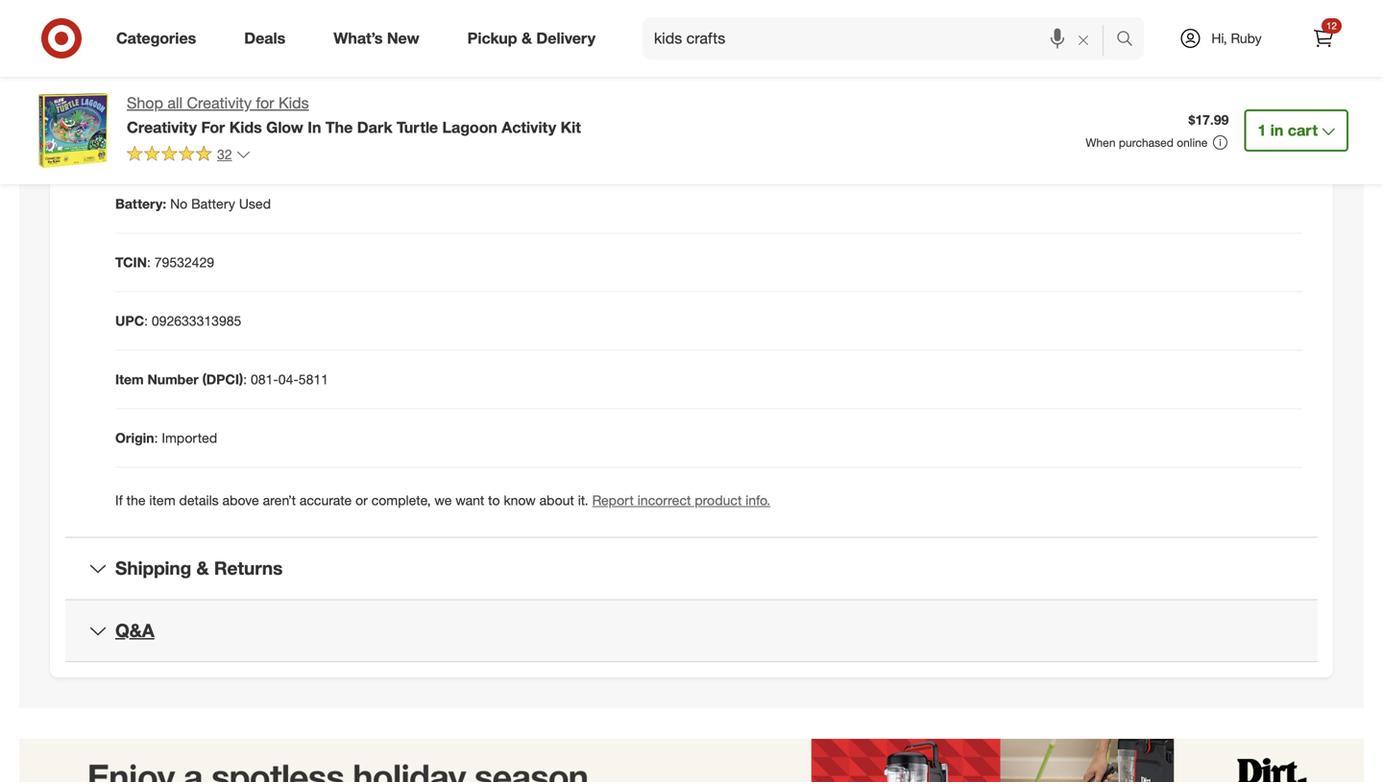 Task type: vqa. For each thing, say whether or not it's contained in the screenshot.


Task type: locate. For each thing, give the bounding box(es) containing it.
glow
[[266, 118, 303, 137]]

image of creativity for kids glow in the dark turtle lagoon activity kit image
[[35, 92, 111, 169]]

0 horizontal spatial &
[[196, 558, 209, 580]]

12
[[1326, 20, 1337, 32]]

& right pickup
[[522, 29, 532, 48]]

upc : 092633313985
[[115, 313, 241, 330]]

or
[[355, 492, 368, 509]]

creativity up for
[[187, 94, 252, 112]]

: for 092633313985
[[144, 313, 148, 330]]

& left returns on the left bottom of the page
[[196, 558, 209, 580]]

what's new link
[[317, 17, 443, 60]]

$17.99
[[1189, 112, 1229, 128]]

battery:
[[115, 196, 166, 212]]

when purchased online
[[1086, 135, 1208, 150]]

to
[[488, 492, 500, 509]]

: left "092633313985" on the top left of the page
[[144, 313, 148, 330]]

for
[[201, 118, 225, 137]]

in
[[1270, 121, 1284, 140]]

origin : imported
[[115, 430, 217, 447]]

0 horizontal spatial kids
[[229, 118, 262, 137]]

kids down for
[[229, 118, 262, 137]]

item
[[149, 492, 175, 509]]

& inside dropdown button
[[196, 558, 209, 580]]

q&a
[[115, 620, 154, 642]]

1 vertical spatial &
[[196, 558, 209, 580]]

hazard
[[214, 20, 259, 37]]

about
[[539, 492, 574, 509]]

categories link
[[100, 17, 220, 60]]

when
[[1086, 135, 1116, 150]]

1 horizontal spatial kids
[[278, 94, 309, 112]]

new
[[387, 29, 419, 48]]

cart
[[1288, 121, 1318, 140]]

: left 79532429
[[147, 254, 151, 271]]

0 vertical spatial kids
[[278, 94, 309, 112]]

pickup & delivery link
[[451, 17, 620, 60]]

: left 081-
[[243, 371, 247, 388]]

shipping & returns
[[115, 558, 283, 580]]

report incorrect product info. button
[[592, 491, 770, 511]]

kids
[[278, 94, 309, 112], [229, 118, 262, 137]]

0 vertical spatial &
[[522, 29, 532, 48]]

creativity
[[187, 94, 252, 112], [127, 118, 197, 137]]

want
[[456, 492, 484, 509]]

turtle
[[397, 118, 438, 137]]

deals link
[[228, 17, 310, 60]]

origin
[[115, 430, 154, 447]]

hi, ruby
[[1211, 30, 1262, 47]]

complete,
[[371, 492, 431, 509]]

above
[[222, 492, 259, 509]]

no
[[170, 196, 187, 212]]

cpsc choking hazard warnings: choking_hazard_small_parts
[[115, 20, 504, 37]]

info.
[[746, 492, 770, 509]]

:
[[147, 254, 151, 271], [144, 313, 148, 330], [243, 371, 247, 388], [154, 430, 158, 447]]

&
[[522, 29, 532, 48], [196, 558, 209, 580]]

all
[[167, 94, 183, 112]]

used
[[239, 196, 271, 212]]

creativity up material: plastic
[[127, 118, 197, 137]]

the
[[126, 492, 146, 509]]

online
[[1177, 135, 1208, 150]]

shop
[[127, 94, 163, 112]]

ruby
[[1231, 30, 1262, 47]]

(dpci)
[[202, 371, 243, 388]]

what's
[[334, 29, 383, 48]]

kids up glow
[[278, 94, 309, 112]]

upc
[[115, 313, 144, 330]]

1 in cart
[[1258, 121, 1318, 140]]

incorrect
[[638, 492, 691, 509]]

report
[[592, 492, 634, 509]]

includes:
[[115, 78, 173, 95]]

material: plastic
[[115, 137, 215, 154]]

details
[[179, 492, 219, 509]]

shipping
[[115, 558, 191, 580]]

pickup
[[467, 29, 517, 48]]

shipping & returns button
[[65, 539, 1318, 600]]

1 horizontal spatial &
[[522, 29, 532, 48]]

: left the imported
[[154, 430, 158, 447]]



Task type: describe. For each thing, give the bounding box(es) containing it.
number
[[147, 371, 199, 388]]

imported
[[162, 430, 217, 447]]

q&a button
[[65, 601, 1318, 662]]

choking
[[157, 20, 210, 37]]

dark
[[357, 118, 392, 137]]

1 vertical spatial creativity
[[127, 118, 197, 137]]

12 link
[[1302, 17, 1345, 60]]

activity
[[502, 118, 556, 137]]

warnings:
[[263, 20, 326, 37]]

1
[[1258, 121, 1266, 140]]

we
[[435, 492, 452, 509]]

081-
[[251, 371, 278, 388]]

What can we help you find? suggestions appear below search field
[[643, 17, 1121, 60]]

the
[[325, 118, 353, 137]]

04-
[[278, 371, 299, 388]]

product
[[695, 492, 742, 509]]

0 vertical spatial creativity
[[187, 94, 252, 112]]

battery: no battery used
[[115, 196, 271, 212]]

: for 79532429
[[147, 254, 151, 271]]

includes: clay
[[115, 78, 203, 95]]

search
[[1107, 31, 1154, 50]]

if the item details above aren't accurate or complete, we want to know about it. report incorrect product info.
[[115, 492, 770, 509]]

battery
[[191, 196, 235, 212]]

plastic
[[175, 137, 215, 154]]

32
[[217, 146, 232, 163]]

search button
[[1107, 17, 1154, 63]]

material:
[[115, 137, 171, 154]]

categories
[[116, 29, 196, 48]]

it.
[[578, 492, 588, 509]]

32 link
[[127, 145, 251, 167]]

1 vertical spatial kids
[[229, 118, 262, 137]]

kit
[[561, 118, 581, 137]]

hi,
[[1211, 30, 1227, 47]]

& for pickup
[[522, 29, 532, 48]]

: for imported
[[154, 430, 158, 447]]

item
[[115, 371, 144, 388]]

5811
[[299, 371, 328, 388]]

1 in cart for creativity for kids glow in the dark turtle lagoon activity kit element
[[1258, 121, 1318, 140]]

& for shipping
[[196, 558, 209, 580]]

item number (dpci) : 081-04-5811
[[115, 371, 328, 388]]

lagoon
[[442, 118, 497, 137]]

092633313985
[[152, 313, 241, 330]]

for
[[256, 94, 274, 112]]

what's new
[[334, 29, 419, 48]]

pickup & delivery
[[467, 29, 596, 48]]

accurate
[[300, 492, 352, 509]]

cpsc
[[115, 20, 153, 37]]

choking_hazard_small_parts
[[330, 20, 504, 37]]

purchased
[[1119, 135, 1174, 150]]

returns
[[214, 558, 283, 580]]

if
[[115, 492, 123, 509]]

delivery
[[536, 29, 596, 48]]

tcin
[[115, 254, 147, 271]]

in
[[308, 118, 321, 137]]

aren't
[[263, 492, 296, 509]]

deals
[[244, 29, 285, 48]]

advertisement region
[[19, 740, 1364, 783]]

shop all creativity for kids creativity for kids glow in the dark turtle lagoon activity kit
[[127, 94, 581, 137]]

tcin : 79532429
[[115, 254, 214, 271]]

clay
[[177, 78, 203, 95]]

know
[[504, 492, 536, 509]]

79532429
[[154, 254, 214, 271]]



